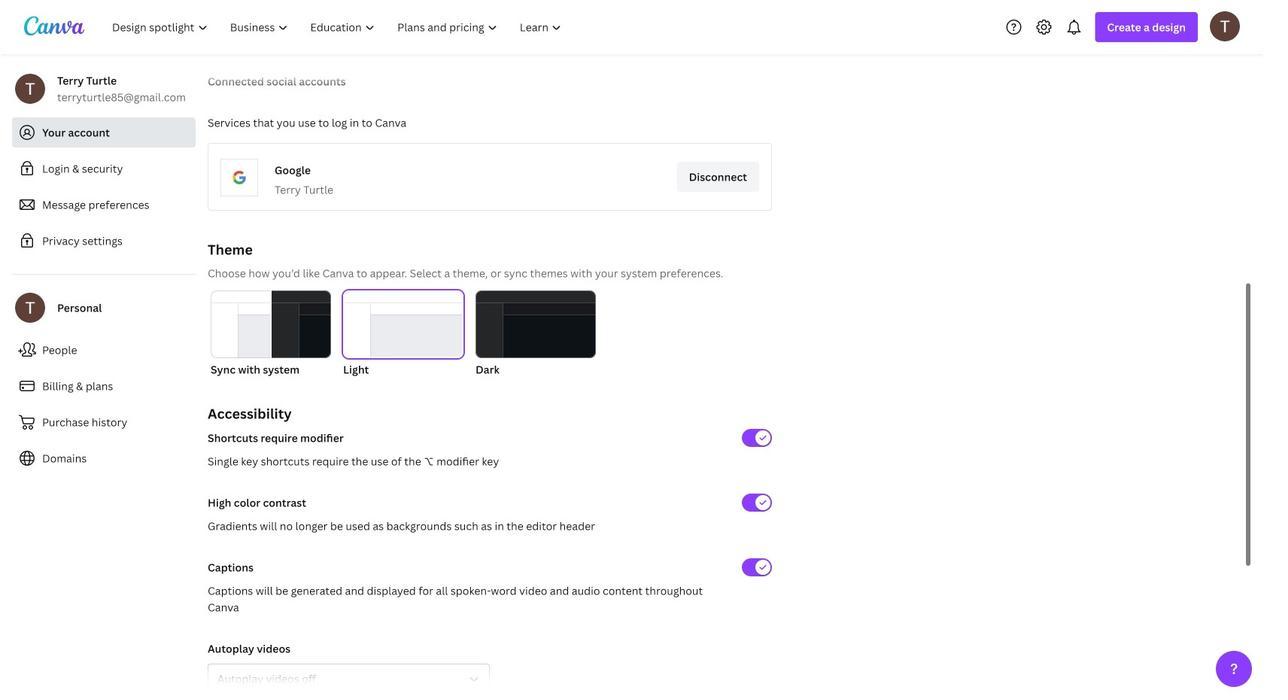 Task type: locate. For each thing, give the bounding box(es) containing it.
None button
[[211, 291, 331, 378], [343, 291, 464, 378], [476, 291, 596, 378], [208, 664, 490, 694], [211, 291, 331, 378], [343, 291, 464, 378], [476, 291, 596, 378], [208, 664, 490, 694]]



Task type: vqa. For each thing, say whether or not it's contained in the screenshot.
you.
no



Task type: describe. For each thing, give the bounding box(es) containing it.
terry turtle image
[[1210, 11, 1241, 41]]

top level navigation element
[[102, 12, 575, 42]]



